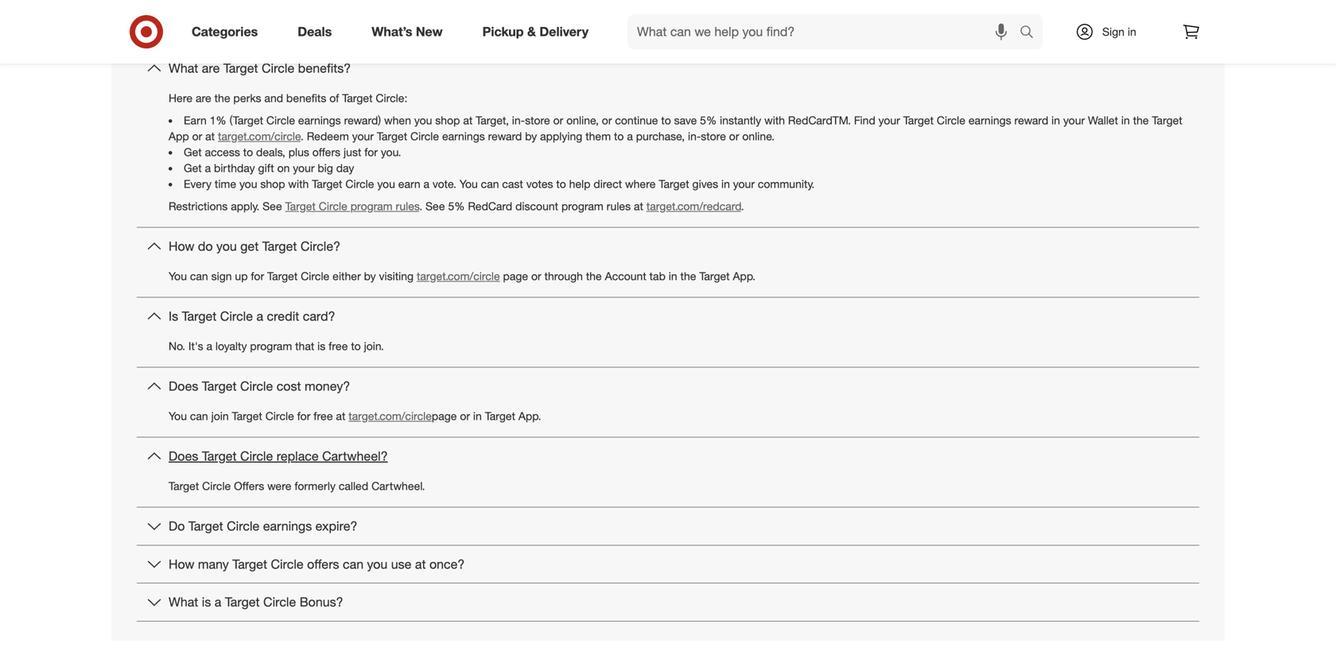 Task type: vqa. For each thing, say whether or not it's contained in the screenshot.
Target Circle program rules LINK
yes



Task type: describe. For each thing, give the bounding box(es) containing it.
perks
[[233, 91, 261, 105]]

the right the 'tab'
[[681, 269, 697, 283]]

redcardtm.
[[789, 113, 851, 127]]

1 horizontal spatial program
[[351, 199, 393, 213]]

a down many
[[215, 595, 222, 611]]

wallet
[[1089, 113, 1119, 127]]

direct
[[594, 177, 622, 191]]

app
[[169, 129, 189, 143]]

gift
[[258, 161, 274, 175]]

target.com
[[568, 21, 622, 35]]

at inside dropdown button
[[415, 557, 426, 572]]

0 vertical spatial earn
[[183, 21, 205, 35]]

you inside how many target circle offers can you use at once? dropdown button
[[367, 557, 388, 572]]

every
[[184, 177, 212, 191]]

simply
[[430, 21, 462, 35]]

do target circle earnings expire? button
[[137, 508, 1200, 545]]

you for how do you get target circle?
[[169, 269, 187, 283]]

what for what are target circle benefits?
[[169, 60, 198, 76]]

join.
[[364, 339, 384, 353]]

just
[[344, 145, 362, 159]]

a up every
[[205, 161, 211, 175]]

were
[[267, 479, 292, 493]]

target circle offers were formerly called cartwheel.
[[169, 479, 425, 493]]

target,
[[476, 113, 509, 127]]

no.
[[169, 339, 185, 353]]

big
[[318, 161, 333, 175]]

your right &
[[543, 21, 565, 35]]

can left 'sign'
[[190, 269, 208, 283]]

redcard
[[468, 199, 513, 213]]

use
[[391, 557, 412, 572]]

replace
[[277, 449, 319, 464]]

does target circle replace cartwheel? button
[[137, 438, 1200, 475]]

earn 1% (target circle earnings reward) when you shop at target, in-store or online, or continue to save 5% instantly with redcardtm. find your target circle earnings reward in your wallet in the target app or at
[[169, 113, 1183, 143]]

a right it's
[[206, 339, 212, 353]]

categories link
[[178, 14, 278, 49]]

is inside dropdown button
[[202, 595, 211, 611]]

get
[[241, 239, 259, 254]]

2 rules from the left
[[607, 199, 631, 213]]

1 vertical spatial target.com/circle
[[417, 269, 500, 283]]

community.
[[758, 177, 815, 191]]

delivery
[[540, 24, 589, 39]]

your right find
[[879, 113, 901, 127]]

you down 'birthday'
[[239, 177, 257, 191]]

for inside get access to deals, plus offers just for you. get a birthday gift on your big day every time you shop with target circle you earn a vote. you can cast votes to help direct where target gives in your community.
[[365, 145, 378, 159]]

you inside the how do you get target circle? dropdown button
[[216, 239, 237, 254]]

target inside does target circle replace cartwheel? dropdown button
[[202, 449, 237, 464]]

gives
[[693, 177, 719, 191]]

store inside earn 1% (target circle earnings reward) when you shop at target, in-store or online, or continue to save 5% instantly with redcardtm. find your target circle earnings reward in your wallet in the target app or at
[[525, 113, 550, 127]]

target.com/circle . redeem your target circle earnings reward by applying them to a purchase, in-store or online.
[[218, 129, 775, 143]]

are for what
[[202, 60, 220, 76]]

a left vote.
[[424, 177, 430, 191]]

search
[[1013, 26, 1051, 41]]

once?
[[430, 557, 465, 572]]

earn inside get access to deals, plus offers just for you. get a birthday gift on your big day every time you shop with target circle you earn a vote. you can cast votes to help direct where target gives in your community.
[[398, 177, 421, 191]]

card?
[[303, 309, 335, 324]]

bonus?
[[300, 595, 343, 611]]

what is a target circle bonus? button
[[137, 584, 1200, 622]]

using
[[332, 21, 359, 35]]

can inside dropdown button
[[343, 557, 364, 572]]

sign in link
[[1062, 14, 1162, 49]]

to inside earn 1% (target circle earnings reward) when you shop at target, in-store or online, or continue to save 5% instantly with redcardtm. find your target circle earnings reward in your wallet in the target app or at
[[662, 113, 671, 127]]

1 horizontal spatial for
[[297, 409, 311, 423]]

to left help
[[557, 177, 566, 191]]

you can sign up for target circle either by visiting target.com/circle page or through the account tab in the target app.
[[169, 269, 756, 283]]

1 vertical spatial page
[[432, 409, 457, 423]]

time
[[215, 177, 236, 191]]

sign in
[[1103, 25, 1137, 39]]

save
[[675, 113, 697, 127]]

0 horizontal spatial app.
[[519, 409, 542, 423]]

what for what is a target circle bonus?
[[169, 595, 198, 611]]

shop inside get access to deals, plus offers just for you. get a birthday gift on your big day every time you shop with target circle you earn a vote. you can cast votes to help direct where target gives in your community.
[[261, 177, 285, 191]]

you can join target circle for free at target.com/circle page or in target app.
[[169, 409, 542, 423]]

to left join.
[[351, 339, 361, 353]]

deals,
[[256, 145, 286, 159]]

how many target circle offers can you use at once? button
[[137, 546, 1200, 583]]

of
[[330, 91, 339, 105]]

called
[[339, 479, 369, 493]]

do
[[169, 519, 185, 534]]

continue
[[615, 113, 659, 127]]

circle,
[[395, 21, 427, 35]]

get access to deals, plus offers just for you. get a birthday gift on your big day every time you shop with target circle you earn a vote. you can cast votes to help direct where target gives in your community.
[[184, 145, 815, 191]]

does target circle cost money? button
[[137, 368, 1200, 405]]

deals
[[298, 24, 332, 39]]

target.com/redcard link
[[647, 199, 741, 213]]

earn
[[184, 113, 207, 127]]

target inside do target circle earnings expire? dropdown button
[[189, 519, 223, 534]]

target.com/circle link for target
[[417, 269, 500, 283]]

reward inside earn 1% (target circle earnings reward) when you shop at target, in-store or online, or continue to save 5% instantly with redcardtm. find your target circle earnings reward in your wallet in the target app or at
[[1015, 113, 1049, 127]]

restrictions apply. see target circle program rules . see 5% redcard discount program rules at target.com/redcard .
[[169, 199, 745, 213]]

offers inside get access to deals, plus offers just for you. get a birthday gift on your big day every time you shop with target circle you earn a vote. you can cast votes to help direct where target gives in your community.
[[313, 145, 341, 159]]

what's
[[372, 24, 413, 39]]

pickup & delivery
[[483, 24, 589, 39]]

up
[[235, 269, 248, 283]]

sign
[[1103, 25, 1125, 39]]

to earn 1% on online purchases using target circle, simply be logged in to your target.com account.
[[169, 21, 668, 35]]

you inside earn 1% (target circle earnings reward) when you shop at target, in-store or online, or continue to save 5% instantly with redcardtm. find your target circle earnings reward in your wallet in the target app or at
[[415, 113, 432, 127]]

a down continue
[[627, 129, 633, 143]]

2 horizontal spatial .
[[741, 199, 745, 213]]

what's new link
[[358, 14, 463, 49]]

either
[[333, 269, 361, 283]]

how for how do you get target circle?
[[169, 239, 195, 254]]

is
[[169, 309, 178, 324]]

benefits?
[[298, 60, 351, 76]]

your left wallet
[[1064, 113, 1086, 127]]

pickup
[[483, 24, 524, 39]]

at down where
[[634, 199, 644, 213]]

What can we help you find? suggestions appear below search field
[[628, 14, 1024, 49]]

in- inside earn 1% (target circle earnings reward) when you shop at target, in-store or online, or continue to save 5% instantly with redcardtm. find your target circle earnings reward in your wallet in the target app or at
[[512, 113, 525, 127]]

categories
[[192, 24, 258, 39]]

money?
[[305, 379, 350, 394]]

logged
[[481, 21, 515, 35]]

the inside earn 1% (target circle earnings reward) when you shop at target, in-store or online, or continue to save 5% instantly with redcardtm. find your target circle earnings reward in your wallet in the target app or at
[[1134, 113, 1150, 127]]

online
[[244, 21, 274, 35]]

cartwheel?
[[322, 449, 388, 464]]

1 horizontal spatial store
[[701, 129, 726, 143]]

cast
[[502, 177, 524, 191]]

the left perks
[[215, 91, 230, 105]]

circle?
[[301, 239, 341, 254]]



Task type: locate. For each thing, give the bounding box(es) containing it.
1 vertical spatial by
[[364, 269, 376, 283]]

deals link
[[284, 14, 352, 49]]

0 horizontal spatial by
[[364, 269, 376, 283]]

are for here
[[196, 91, 211, 105]]

discount
[[516, 199, 559, 213]]

on right gift
[[277, 161, 290, 175]]

see right apply.
[[263, 199, 282, 213]]

1 vertical spatial with
[[288, 177, 309, 191]]

5% inside earn 1% (target circle earnings reward) when you shop at target, in-store or online, or continue to save 5% instantly with redcardtm. find your target circle earnings reward in your wallet in the target app or at
[[700, 113, 717, 127]]

here
[[169, 91, 193, 105]]

with down plus
[[288, 177, 309, 191]]

loyalty
[[216, 339, 247, 353]]

2 get from the top
[[184, 161, 202, 175]]

by left applying
[[525, 129, 537, 143]]

1% left online
[[208, 21, 225, 35]]

0 horizontal spatial program
[[250, 339, 292, 353]]

1 does from the top
[[169, 379, 198, 394]]

0 vertical spatial 5%
[[700, 113, 717, 127]]

0 vertical spatial target.com/circle
[[218, 129, 301, 143]]

program down day
[[351, 199, 393, 213]]

0 horizontal spatial earn
[[183, 21, 205, 35]]

access
[[205, 145, 240, 159]]

0 vertical spatial store
[[525, 113, 550, 127]]

does for does target circle cost money?
[[169, 379, 198, 394]]

on
[[228, 21, 241, 35], [277, 161, 290, 175]]

reward left wallet
[[1015, 113, 1049, 127]]

your right gives
[[734, 177, 755, 191]]

0 horizontal spatial rules
[[396, 199, 420, 213]]

target
[[362, 21, 392, 35], [223, 60, 258, 76], [342, 91, 373, 105], [904, 113, 934, 127], [1153, 113, 1183, 127], [377, 129, 408, 143], [312, 177, 343, 191], [659, 177, 690, 191], [285, 199, 316, 213], [262, 239, 297, 254], [267, 269, 298, 283], [700, 269, 730, 283], [182, 309, 217, 324], [202, 379, 237, 394], [232, 409, 262, 423], [485, 409, 516, 423], [202, 449, 237, 464], [169, 479, 199, 493], [189, 519, 223, 534], [233, 557, 267, 572], [225, 595, 260, 611]]

2 vertical spatial for
[[297, 409, 311, 423]]

at down money?
[[336, 409, 346, 423]]

shop left target,
[[436, 113, 460, 127]]

1 vertical spatial store
[[701, 129, 726, 143]]

to
[[169, 21, 180, 35]]

1 vertical spatial 5%
[[448, 199, 465, 213]]

account.
[[625, 21, 668, 35]]

how left many
[[169, 557, 195, 572]]

with for shop
[[288, 177, 309, 191]]

are right the here
[[196, 91, 211, 105]]

you
[[415, 113, 432, 127], [239, 177, 257, 191], [377, 177, 395, 191], [216, 239, 237, 254], [367, 557, 388, 572]]

plus
[[289, 145, 309, 159]]

0 vertical spatial how
[[169, 239, 195, 254]]

how do you get target circle?
[[169, 239, 341, 254]]

target.com/circle link for money?
[[349, 409, 432, 423]]

0 horizontal spatial in-
[[512, 113, 525, 127]]

0 horizontal spatial shop
[[261, 177, 285, 191]]

1 horizontal spatial app.
[[733, 269, 756, 283]]

0 vertical spatial get
[[184, 145, 202, 159]]

target.com/redcard
[[647, 199, 741, 213]]

0 vertical spatial does
[[169, 379, 198, 394]]

0 vertical spatial shop
[[436, 113, 460, 127]]

reward down target,
[[488, 129, 522, 143]]

2 vertical spatial target.com/circle
[[349, 409, 432, 423]]

earn left vote.
[[398, 177, 421, 191]]

you right when
[[415, 113, 432, 127]]

for down 'cost'
[[297, 409, 311, 423]]

1 vertical spatial you
[[169, 269, 187, 283]]

you left "join"
[[169, 409, 187, 423]]

does
[[169, 379, 198, 394], [169, 449, 198, 464]]

1 rules from the left
[[396, 199, 420, 213]]

how left do
[[169, 239, 195, 254]]

search button
[[1013, 14, 1051, 53]]

1% inside earn 1% (target circle earnings reward) when you shop at target, in-store or online, or continue to save 5% instantly with redcardtm. find your target circle earnings reward in your wallet in the target app or at
[[210, 113, 227, 127]]

cost
[[277, 379, 301, 394]]

many
[[198, 557, 229, 572]]

for
[[365, 145, 378, 159], [251, 269, 264, 283], [297, 409, 311, 423]]

by right the either
[[364, 269, 376, 283]]

offers
[[234, 479, 264, 493]]

target inside does target circle cost money? dropdown button
[[202, 379, 237, 394]]

0 vertical spatial on
[[228, 21, 241, 35]]

offers up big
[[313, 145, 341, 159]]

purchases
[[277, 21, 329, 35]]

1 get from the top
[[184, 145, 202, 159]]

earnings
[[298, 113, 341, 127], [969, 113, 1012, 127], [442, 129, 485, 143], [263, 519, 312, 534]]

1 vertical spatial target.com/circle link
[[417, 269, 500, 283]]

you down you.
[[377, 177, 395, 191]]

0 vertical spatial is
[[318, 339, 326, 353]]

is target circle a credit card? button
[[137, 298, 1200, 335]]

cartwheel.
[[372, 479, 425, 493]]

0 vertical spatial by
[[525, 129, 537, 143]]

1 vertical spatial earn
[[398, 177, 421, 191]]

0 horizontal spatial reward
[[488, 129, 522, 143]]

get up every
[[184, 161, 202, 175]]

0 vertical spatial reward
[[1015, 113, 1049, 127]]

0 vertical spatial what
[[169, 60, 198, 76]]

at left target,
[[463, 113, 473, 127]]

is
[[318, 339, 326, 353], [202, 595, 211, 611]]

1 horizontal spatial rules
[[607, 199, 631, 213]]

1 horizontal spatial shop
[[436, 113, 460, 127]]

circle inside dropdown button
[[240, 379, 273, 394]]

can inside get access to deals, plus offers just for you. get a birthday gift on your big day every time you shop with target circle you earn a vote. you can cast votes to help direct where target gives in your community.
[[481, 177, 499, 191]]

credit
[[267, 309, 299, 324]]

0 horizontal spatial is
[[202, 595, 211, 611]]

how for how many target circle offers can you use at once?
[[169, 557, 195, 572]]

1% right earn
[[210, 113, 227, 127]]

through
[[545, 269, 583, 283]]

on left online
[[228, 21, 241, 35]]

what is a target circle bonus?
[[169, 595, 343, 611]]

0 vertical spatial target.com/circle link
[[218, 129, 301, 143]]

do
[[198, 239, 213, 254]]

be
[[465, 21, 478, 35]]

target inside the how do you get target circle? dropdown button
[[262, 239, 297, 254]]

1 vertical spatial free
[[314, 409, 333, 423]]

0 vertical spatial 1%
[[208, 21, 225, 35]]

by for either
[[364, 269, 376, 283]]

0 vertical spatial app.
[[733, 269, 756, 283]]

you up is
[[169, 269, 187, 283]]

0 horizontal spatial see
[[263, 199, 282, 213]]

target circle program rules link
[[285, 199, 420, 213]]

can down expire?
[[343, 557, 364, 572]]

to right "pickup"
[[530, 21, 540, 35]]

to right the them
[[614, 129, 624, 143]]

to up purchase,
[[662, 113, 671, 127]]

target inside how many target circle offers can you use at once? dropdown button
[[233, 557, 267, 572]]

expire?
[[316, 519, 358, 534]]

by for reward
[[525, 129, 537, 143]]

target.com/circle up the cartwheel? in the left of the page
[[349, 409, 432, 423]]

earn right to
[[183, 21, 205, 35]]

rules down direct
[[607, 199, 631, 213]]

is down many
[[202, 595, 211, 611]]

you left use
[[367, 557, 388, 572]]

in- down save
[[688, 129, 701, 143]]

1 vertical spatial for
[[251, 269, 264, 283]]

does up do
[[169, 449, 198, 464]]

earnings inside dropdown button
[[263, 519, 312, 534]]

1 horizontal spatial with
[[765, 113, 785, 127]]

circle inside get access to deals, plus offers just for you. get a birthday gift on your big day every time you shop with target circle you earn a vote. you can cast votes to help direct where target gives in your community.
[[346, 177, 374, 191]]

here are the perks and benefits of target circle:
[[169, 91, 408, 105]]

0 vertical spatial in-
[[512, 113, 525, 127]]

program down credit
[[250, 339, 292, 353]]

you
[[460, 177, 478, 191], [169, 269, 187, 283], [169, 409, 187, 423]]

0 vertical spatial offers
[[313, 145, 341, 159]]

does inside does target circle cost money? dropdown button
[[169, 379, 198, 394]]

for right up
[[251, 269, 264, 283]]

on inside get access to deals, plus offers just for you. get a birthday gift on your big day every time you shop with target circle you earn a vote. you can cast votes to help direct where target gives in your community.
[[277, 161, 290, 175]]

at up access
[[205, 129, 215, 143]]

1 vertical spatial are
[[196, 91, 211, 105]]

2 what from the top
[[169, 595, 198, 611]]

can up redcard
[[481, 177, 499, 191]]

5% right save
[[700, 113, 717, 127]]

in- right target,
[[512, 113, 525, 127]]

earn
[[183, 21, 205, 35], [398, 177, 421, 191]]

0 horizontal spatial for
[[251, 269, 264, 283]]

are down categories
[[202, 60, 220, 76]]

you right do
[[216, 239, 237, 254]]

2 horizontal spatial for
[[365, 145, 378, 159]]

program down help
[[562, 199, 604, 213]]

2 vertical spatial target.com/circle link
[[349, 409, 432, 423]]

free down money?
[[314, 409, 333, 423]]

with up the online. in the top of the page
[[765, 113, 785, 127]]

target.com/circle right visiting
[[417, 269, 500, 283]]

1 vertical spatial in-
[[688, 129, 701, 143]]

purchase,
[[636, 129, 685, 143]]

account
[[605, 269, 647, 283]]

1 vertical spatial shop
[[261, 177, 285, 191]]

5% down vote.
[[448, 199, 465, 213]]

1 horizontal spatial in-
[[688, 129, 701, 143]]

restrictions
[[169, 199, 228, 213]]

a
[[627, 129, 633, 143], [205, 161, 211, 175], [424, 177, 430, 191], [257, 309, 263, 324], [206, 339, 212, 353], [215, 595, 222, 611]]

in inside get access to deals, plus offers just for you. get a birthday gift on your big day every time you shop with target circle you earn a vote. you can cast votes to help direct where target gives in your community.
[[722, 177, 730, 191]]

what down many
[[169, 595, 198, 611]]

0 horizontal spatial store
[[525, 113, 550, 127]]

2 how from the top
[[169, 557, 195, 572]]

target.com/circle link right visiting
[[417, 269, 500, 283]]

0 vertical spatial for
[[365, 145, 378, 159]]

1 vertical spatial offers
[[307, 557, 339, 572]]

. left redcard
[[420, 199, 423, 213]]

get
[[184, 145, 202, 159], [184, 161, 202, 175]]

1 vertical spatial app.
[[519, 409, 542, 423]]

the right through
[[586, 269, 602, 283]]

are inside what are target circle benefits? dropdown button
[[202, 60, 220, 76]]

rules down you.
[[396, 199, 420, 213]]

you.
[[381, 145, 401, 159]]

day
[[336, 161, 354, 175]]

1 horizontal spatial is
[[318, 339, 326, 353]]

0 horizontal spatial 5%
[[448, 199, 465, 213]]

can left "join"
[[190, 409, 208, 423]]

1 horizontal spatial .
[[420, 199, 423, 213]]

you right vote.
[[460, 177, 478, 191]]

it's
[[189, 339, 203, 353]]

applying
[[540, 129, 583, 143]]

reward
[[1015, 113, 1049, 127], [488, 129, 522, 143]]

your down reward)
[[352, 129, 374, 143]]

does target circle cost money?
[[169, 379, 350, 394]]

a left credit
[[257, 309, 263, 324]]

1 vertical spatial get
[[184, 161, 202, 175]]

2 vertical spatial you
[[169, 409, 187, 423]]

shop down gift
[[261, 177, 285, 191]]

1 horizontal spatial reward
[[1015, 113, 1049, 127]]

you inside get access to deals, plus offers just for you. get a birthday gift on your big day every time you shop with target circle you earn a vote. you can cast votes to help direct where target gives in your community.
[[460, 177, 478, 191]]

the right wallet
[[1134, 113, 1150, 127]]

target.com/circle link up the cartwheel? in the left of the page
[[349, 409, 432, 423]]

and
[[265, 91, 283, 105]]

2 see from the left
[[426, 199, 445, 213]]

redeem
[[307, 129, 349, 143]]

what's new
[[372, 24, 443, 39]]

offers inside dropdown button
[[307, 557, 339, 572]]

1 vertical spatial on
[[277, 161, 290, 175]]

does for does target circle replace cartwheel?
[[169, 449, 198, 464]]

does inside does target circle replace cartwheel? dropdown button
[[169, 449, 198, 464]]

0 horizontal spatial .
[[301, 129, 304, 143]]

offers up bonus?
[[307, 557, 339, 572]]

with for instantly
[[765, 113, 785, 127]]

1 vertical spatial 1%
[[210, 113, 227, 127]]

target inside is target circle a credit card? dropdown button
[[182, 309, 217, 324]]

reward)
[[344, 113, 381, 127]]

what up the here
[[169, 60, 198, 76]]

that
[[295, 339, 315, 353]]

target inside what are target circle benefits? dropdown button
[[223, 60, 258, 76]]

0 vertical spatial with
[[765, 113, 785, 127]]

the
[[215, 91, 230, 105], [1134, 113, 1150, 127], [586, 269, 602, 283], [681, 269, 697, 283]]

you for does target circle cost money?
[[169, 409, 187, 423]]

page
[[503, 269, 528, 283], [432, 409, 457, 423]]

with
[[765, 113, 785, 127], [288, 177, 309, 191]]

shop
[[436, 113, 460, 127], [261, 177, 285, 191]]

is right the that at the left bottom
[[318, 339, 326, 353]]

1 vertical spatial how
[[169, 557, 195, 572]]

does down no.
[[169, 379, 198, 394]]

1 vertical spatial what
[[169, 595, 198, 611]]

join
[[211, 409, 229, 423]]

target inside what is a target circle bonus? dropdown button
[[225, 595, 260, 611]]

target.com/circle link up deals,
[[218, 129, 301, 143]]

online,
[[567, 113, 599, 127]]

target.com/circle link
[[218, 129, 301, 143], [417, 269, 500, 283], [349, 409, 432, 423]]

1 how from the top
[[169, 239, 195, 254]]

5%
[[700, 113, 717, 127], [448, 199, 465, 213]]

1 horizontal spatial 5%
[[700, 113, 717, 127]]

1 horizontal spatial by
[[525, 129, 537, 143]]

store down instantly on the top right of page
[[701, 129, 726, 143]]

what are target circle benefits?
[[169, 60, 351, 76]]

0 horizontal spatial with
[[288, 177, 309, 191]]

2 does from the top
[[169, 449, 198, 464]]

to up 'birthday'
[[243, 145, 253, 159]]

pickup & delivery link
[[469, 14, 609, 49]]

get down the app at the left of the page
[[184, 145, 202, 159]]

. up plus
[[301, 129, 304, 143]]

target.com/circle up deals,
[[218, 129, 301, 143]]

1 see from the left
[[263, 199, 282, 213]]

0 vertical spatial free
[[329, 339, 348, 353]]

offers
[[313, 145, 341, 159], [307, 557, 339, 572]]

.
[[301, 129, 304, 143], [420, 199, 423, 213], [741, 199, 745, 213]]

1 vertical spatial is
[[202, 595, 211, 611]]

0 vertical spatial you
[[460, 177, 478, 191]]

for right just
[[365, 145, 378, 159]]

can
[[481, 177, 499, 191], [190, 269, 208, 283], [190, 409, 208, 423], [343, 557, 364, 572]]

1 vertical spatial does
[[169, 449, 198, 464]]

with inside get access to deals, plus offers just for you. get a birthday gift on your big day every time you shop with target circle you earn a vote. you can cast votes to help direct where target gives in your community.
[[288, 177, 309, 191]]

see down vote.
[[426, 199, 445, 213]]

2 horizontal spatial program
[[562, 199, 604, 213]]

0 horizontal spatial page
[[432, 409, 457, 423]]

how many target circle offers can you use at once?
[[169, 557, 465, 572]]

store up applying
[[525, 113, 550, 127]]

1 horizontal spatial see
[[426, 199, 445, 213]]

instantly
[[720, 113, 762, 127]]

. down the online. in the top of the page
[[741, 199, 745, 213]]

visiting
[[379, 269, 414, 283]]

with inside earn 1% (target circle earnings reward) when you shop at target, in-store or online, or continue to save 5% instantly with redcardtm. find your target circle earnings reward in your wallet in the target app or at
[[765, 113, 785, 127]]

1 vertical spatial reward
[[488, 129, 522, 143]]

new
[[416, 24, 443, 39]]

0 vertical spatial are
[[202, 60, 220, 76]]

1 what from the top
[[169, 60, 198, 76]]

1 horizontal spatial page
[[503, 269, 528, 283]]

your down plus
[[293, 161, 315, 175]]

store
[[525, 113, 550, 127], [701, 129, 726, 143]]

help
[[570, 177, 591, 191]]

shop inside earn 1% (target circle earnings reward) when you shop at target, in-store or online, or continue to save 5% instantly with redcardtm. find your target circle earnings reward in your wallet in the target app or at
[[436, 113, 460, 127]]

free right the that at the left bottom
[[329, 339, 348, 353]]

0 horizontal spatial on
[[228, 21, 241, 35]]

when
[[384, 113, 411, 127]]

1 horizontal spatial earn
[[398, 177, 421, 191]]

1 horizontal spatial on
[[277, 161, 290, 175]]

0 vertical spatial page
[[503, 269, 528, 283]]

at right use
[[415, 557, 426, 572]]



